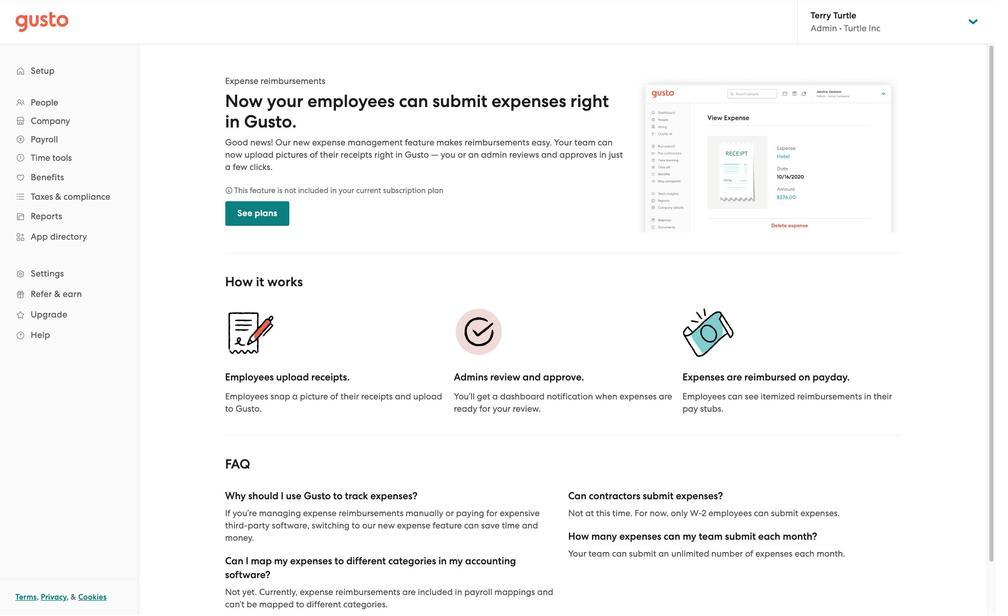 Task type: locate. For each thing, give the bounding box(es) containing it.
1 vertical spatial new
[[378, 521, 395, 531]]

your down at
[[569, 549, 587, 559]]

or right you
[[458, 150, 466, 160]]

& right taxes
[[55, 192, 61, 202]]

, left privacy link
[[37, 593, 39, 602]]

1 vertical spatial for
[[487, 509, 498, 519]]

1 vertical spatial right
[[375, 150, 394, 160]]

& left the earn
[[54, 289, 61, 299]]

0 horizontal spatial different
[[307, 600, 341, 610]]

gusto
[[405, 150, 429, 160], [304, 491, 331, 502]]

works
[[267, 274, 303, 290]]

many
[[592, 531, 618, 543]]

new
[[293, 137, 310, 148], [378, 521, 395, 531]]

0 horizontal spatial an
[[469, 150, 479, 160]]

or left paying
[[446, 509, 454, 519]]

1 vertical spatial &
[[54, 289, 61, 299]]

of inside expense reimbursements now your employees can submit expenses right in gusto. good news! our new expense management feature makes reimbursements easy. your team can now upload pictures of their receipts right in gusto — you or an admin reviews and approves in just a few clicks.
[[310, 150, 318, 160]]

&
[[55, 192, 61, 202], [54, 289, 61, 299], [71, 593, 76, 602]]

employees up the snap
[[225, 372, 274, 384]]

0 horizontal spatial right
[[375, 150, 394, 160]]

news!
[[250, 137, 273, 148]]

current
[[356, 186, 382, 195]]

0 horizontal spatial can
[[225, 556, 244, 568]]

number
[[712, 549, 743, 559]]

, left cookies button
[[67, 593, 69, 602]]

to inside not yet. currently, expense reimbursements are included in payroll mappings and can't be mapped to different categories.
[[296, 600, 304, 610]]

get
[[477, 392, 491, 402]]

of
[[310, 150, 318, 160], [330, 392, 339, 402], [746, 549, 754, 559]]

not up can't
[[225, 588, 240, 598]]

1 horizontal spatial gusto
[[405, 150, 429, 160]]

1 horizontal spatial how
[[569, 531, 589, 543]]

in
[[225, 111, 240, 132], [396, 150, 403, 160], [600, 150, 607, 160], [331, 186, 337, 195], [865, 392, 872, 402], [439, 556, 447, 568], [455, 588, 463, 598]]

and inside employees snap a picture of their receipts and upload to gusto.
[[395, 392, 411, 402]]

0 horizontal spatial upload
[[245, 150, 274, 160]]

0 vertical spatial right
[[571, 91, 609, 112]]

feature up —
[[405, 137, 435, 148]]

different left categories.
[[307, 600, 341, 610]]

different down our
[[347, 556, 386, 568]]

expense right currently,
[[300, 588, 333, 598]]

can up software?
[[225, 556, 244, 568]]

map
[[251, 556, 272, 568]]

0 vertical spatial your
[[554, 137, 573, 148]]

feature inside if you're managing expense reimbursements manually or paying for expensive third-party software, switching to our new expense feature can save time and money.
[[433, 521, 462, 531]]

a right the snap
[[293, 392, 298, 402]]

snap
[[271, 392, 290, 402]]

& for compliance
[[55, 192, 61, 202]]

not inside not yet. currently, expense reimbursements are included in payroll mappings and can't be mapped to different categories.
[[225, 588, 240, 598]]

a inside expense reimbursements now your employees can submit expenses right in gusto. good news! our new expense management feature makes reimbursements easy. your team can now upload pictures of their receipts right in gusto — you or an admin reviews and approves in just a few clicks.
[[225, 162, 231, 172]]

should
[[248, 491, 279, 502]]

new up pictures
[[293, 137, 310, 148]]

earn
[[63, 289, 82, 299]]

0 vertical spatial for
[[480, 404, 491, 414]]

included inside not yet. currently, expense reimbursements are included in payroll mappings and can't be mapped to different categories.
[[418, 588, 453, 598]]

list containing people
[[0, 93, 138, 345]]

for inside if you're managing expense reimbursements manually or paying for expensive third-party software, switching to our new expense feature can save time and money.
[[487, 509, 498, 519]]

feature left is
[[250, 186, 276, 195]]

0 vertical spatial or
[[458, 150, 466, 160]]

included right not
[[298, 186, 329, 195]]

0 vertical spatial an
[[469, 150, 479, 160]]

upload left you'll
[[413, 392, 443, 402]]

1 vertical spatial can
[[225, 556, 244, 568]]

this feature is not included in your current subscription plan
[[232, 186, 444, 195]]

gusto left —
[[405, 150, 429, 160]]

of right number at bottom right
[[746, 549, 754, 559]]

in inside employees can see itemized reimbursements in their pay stubs.
[[865, 392, 872, 402]]

expense
[[225, 76, 259, 86]]

submit up the month?
[[772, 509, 799, 519]]

expense down manually
[[397, 521, 431, 531]]

1 vertical spatial feature
[[250, 186, 276, 195]]

for down the get
[[480, 404, 491, 414]]

2 horizontal spatial are
[[727, 372, 743, 384]]

1 horizontal spatial upload
[[276, 372, 309, 384]]

team inside expense reimbursements now your employees can submit expenses right in gusto. good news! our new expense management feature makes reimbursements easy. your team can now upload pictures of their receipts right in gusto — you or an admin reviews and approves in just a few clicks.
[[575, 137, 596, 148]]

now
[[225, 91, 263, 112]]

0 vertical spatial different
[[347, 556, 386, 568]]

expense right our
[[312, 137, 346, 148]]

plan
[[428, 186, 444, 195]]

how left "many"
[[569, 531, 589, 543]]

your left current
[[339, 186, 355, 195]]

2 vertical spatial are
[[403, 588, 416, 598]]

reimbursements for not yet. currently, expense reimbursements are included in payroll mappings and can't be mapped to different categories.
[[336, 588, 401, 598]]

1 vertical spatial upload
[[276, 372, 309, 384]]

0 horizontal spatial gusto
[[304, 491, 331, 502]]

0 vertical spatial team
[[575, 137, 596, 148]]

new right our
[[378, 521, 395, 531]]

track
[[345, 491, 368, 502]]

gusto. inside employees snap a picture of their receipts and upload to gusto.
[[236, 404, 262, 414]]

reimbursements for employees can see itemized reimbursements in their pay stubs.
[[798, 392, 863, 402]]

0 vertical spatial each
[[759, 531, 781, 543]]

2 vertical spatial feature
[[433, 521, 462, 531]]

party
[[248, 521, 270, 531]]

compliance
[[64, 192, 110, 202]]

feature inside expense reimbursements now your employees can submit expenses right in gusto. good news! our new expense management feature makes reimbursements easy. your team can now upload pictures of their receipts right in gusto — you or an admin reviews and approves in just a few clicks.
[[405, 137, 435, 148]]

and inside not yet. currently, expense reimbursements are included in payroll mappings and can't be mapped to different categories.
[[538, 588, 554, 598]]

turtle right •
[[844, 23, 867, 33]]

0 horizontal spatial ,
[[37, 593, 39, 602]]

refer & earn
[[31, 289, 82, 299]]

expense
[[312, 137, 346, 148], [303, 509, 337, 519], [397, 521, 431, 531], [300, 588, 333, 598]]

i left use
[[281, 491, 284, 502]]

0 horizontal spatial included
[[298, 186, 329, 195]]

upgrade
[[31, 310, 67, 320]]

employees up the management
[[308, 91, 395, 112]]

setup
[[31, 66, 55, 76]]

expenses right when
[[620, 392, 657, 402]]

& inside dropdown button
[[55, 192, 61, 202]]

0 vertical spatial gusto
[[405, 150, 429, 160]]

an left admin
[[469, 150, 479, 160]]

& left cookies
[[71, 593, 76, 602]]

2 horizontal spatial their
[[874, 392, 893, 402]]

1 horizontal spatial an
[[659, 549, 670, 559]]

see
[[238, 208, 253, 219]]

your down dashboard
[[493, 404, 511, 414]]

receipt illustration image
[[225, 307, 276, 358]]

0 vertical spatial of
[[310, 150, 318, 160]]

at
[[586, 509, 594, 519]]

0 vertical spatial how
[[225, 274, 253, 290]]

1 horizontal spatial your
[[339, 186, 355, 195]]

1 vertical spatial or
[[446, 509, 454, 519]]

i
[[281, 491, 284, 502], [246, 556, 249, 568]]

employees inside expense reimbursements now your employees can submit expenses right in gusto. good news! our new expense management feature makes reimbursements easy. your team can now upload pictures of their receipts right in gusto — you or an admin reviews and approves in just a few clicks.
[[308, 91, 395, 112]]

1 horizontal spatial can
[[569, 491, 587, 502]]

how
[[225, 274, 253, 290], [569, 531, 589, 543]]

0 vertical spatial employees
[[308, 91, 395, 112]]

reimbursements for if you're managing expense reimbursements manually or paying for expensive third-party software, switching to our new expense feature can save time and money.
[[339, 509, 404, 519]]

employees right 2 at right bottom
[[709, 509, 752, 519]]

payday.
[[813, 372, 850, 384]]

submit up number at bottom right
[[726, 531, 756, 543]]

1 vertical spatial receipts
[[361, 392, 393, 402]]

or inside expense reimbursements now your employees can submit expenses right in gusto. good news! our new expense management feature makes reimbursements easy. your team can now upload pictures of their receipts right in gusto — you or an admin reviews and approves in just a few clicks.
[[458, 150, 466, 160]]

1 vertical spatial gusto.
[[236, 404, 262, 414]]

0 vertical spatial not
[[569, 509, 584, 519]]

tools
[[52, 153, 72, 163]]

feature down manually
[[433, 521, 462, 531]]

1 vertical spatial how
[[569, 531, 589, 543]]

reviews
[[509, 150, 540, 160]]

can up at
[[569, 491, 587, 502]]

gusto right use
[[304, 491, 331, 502]]

privacy
[[41, 593, 67, 602]]

reimbursements inside if you're managing expense reimbursements manually or paying for expensive third-party software, switching to our new expense feature can save time and money.
[[339, 509, 404, 519]]

is
[[278, 186, 283, 195]]

2 horizontal spatial of
[[746, 549, 754, 559]]

save
[[482, 521, 500, 531]]

employees up stubs.
[[683, 392, 726, 402]]

admin
[[811, 23, 838, 33]]

my up unlimited
[[683, 531, 697, 543]]

a right the get
[[493, 392, 498, 402]]

taxes & compliance
[[31, 192, 110, 202]]

0 vertical spatial i
[[281, 491, 284, 502]]

0 horizontal spatial not
[[225, 588, 240, 598]]

can for can i map my expenses to different categories in my accounting software?
[[225, 556, 244, 568]]

time tools button
[[10, 149, 128, 167]]

turtle up •
[[834, 10, 857, 21]]

1 horizontal spatial or
[[458, 150, 466, 160]]

team up your team can submit an unlimited number of expenses each month.
[[699, 531, 723, 543]]

expenses down switching
[[290, 556, 332, 568]]

reimbursements inside not yet. currently, expense reimbursements are included in payroll mappings and can't be mapped to different categories.
[[336, 588, 401, 598]]

1 horizontal spatial their
[[341, 392, 359, 402]]

2 horizontal spatial your
[[493, 404, 511, 414]]

1 vertical spatial your
[[569, 549, 587, 559]]

0 horizontal spatial expenses?
[[371, 491, 418, 502]]

for inside you'll get a dashboard notification when expenses are ready for your review.
[[480, 404, 491, 414]]

a inside you'll get a dashboard notification when expenses are ready for your review.
[[493, 392, 498, 402]]

upload up clicks.
[[245, 150, 274, 160]]

0 vertical spatial &
[[55, 192, 61, 202]]

2 expenses? from the left
[[676, 491, 724, 502]]

expense inside expense reimbursements now your employees can submit expenses right in gusto. good news! our new expense management feature makes reimbursements easy. your team can now upload pictures of their receipts right in gusto — you or an admin reviews and approves in just a few clicks.
[[312, 137, 346, 148]]

or
[[458, 150, 466, 160], [446, 509, 454, 519]]

their inside expense reimbursements now your employees can submit expenses right in gusto. good news! our new expense management feature makes reimbursements easy. your team can now upload pictures of their receipts right in gusto — you or an admin reviews and approves in just a few clicks.
[[320, 150, 339, 160]]

0 horizontal spatial how
[[225, 274, 253, 290]]

how left the it
[[225, 274, 253, 290]]

categories.
[[343, 600, 388, 610]]

each left the month?
[[759, 531, 781, 543]]

expenses inside expense reimbursements now your employees can submit expenses right in gusto. good news! our new expense management feature makes reimbursements easy. your team can now upload pictures of their receipts right in gusto — you or an admin reviews and approves in just a few clicks.
[[492, 91, 567, 112]]

expenses inside you'll get a dashboard notification when expenses are ready for your review.
[[620, 392, 657, 402]]

submit down for
[[629, 549, 657, 559]]

1 vertical spatial different
[[307, 600, 341, 610]]

submit up makes
[[433, 91, 488, 112]]

gusto navigation element
[[0, 44, 138, 362]]

0 horizontal spatial a
[[225, 162, 231, 172]]

0 vertical spatial included
[[298, 186, 329, 195]]

different inside not yet. currently, expense reimbursements are included in payroll mappings and can't be mapped to different categories.
[[307, 600, 341, 610]]

can
[[399, 91, 429, 112], [598, 137, 613, 148], [728, 392, 743, 402], [755, 509, 769, 519], [464, 521, 479, 531], [664, 531, 681, 543], [612, 549, 627, 559]]

0 vertical spatial are
[[727, 372, 743, 384]]

gusto. down employees upload receipts.
[[236, 404, 262, 414]]

an
[[469, 150, 479, 160], [659, 549, 670, 559]]

this
[[234, 186, 248, 195]]

1 vertical spatial are
[[659, 392, 673, 402]]

included down categories at the left of page
[[418, 588, 453, 598]]

1 horizontal spatial right
[[571, 91, 609, 112]]

1 horizontal spatial expenses?
[[676, 491, 724, 502]]

or inside if you're managing expense reimbursements manually or paying for expensive third-party software, switching to our new expense feature can save time and money.
[[446, 509, 454, 519]]

gusto. for in
[[244, 111, 297, 132]]

0 vertical spatial receipts
[[341, 150, 372, 160]]

employees inside employees snap a picture of their receipts and upload to gusto.
[[225, 392, 268, 402]]

2 , from the left
[[67, 593, 69, 602]]

1 horizontal spatial a
[[293, 392, 298, 402]]

are
[[727, 372, 743, 384], [659, 392, 673, 402], [403, 588, 416, 598]]

their
[[320, 150, 339, 160], [341, 392, 359, 402], [874, 392, 893, 402]]

managing
[[259, 509, 301, 519]]

2 horizontal spatial a
[[493, 392, 498, 402]]

list
[[0, 93, 138, 345]]

see plans button
[[225, 201, 290, 226]]

to inside can i map my expenses to different categories in my accounting software?
[[335, 556, 344, 568]]

your
[[554, 137, 573, 148], [569, 549, 587, 559]]

switching
[[312, 521, 350, 531]]

upload inside employees snap a picture of their receipts and upload to gusto.
[[413, 392, 443, 402]]

1 vertical spatial of
[[330, 392, 339, 402]]

your up approves
[[554, 137, 573, 148]]

checkmark illustration image
[[454, 307, 505, 358]]

of down the "receipts."
[[330, 392, 339, 402]]

0 vertical spatial feature
[[405, 137, 435, 148]]

0 vertical spatial new
[[293, 137, 310, 148]]

2 vertical spatial of
[[746, 549, 754, 559]]

0 horizontal spatial their
[[320, 150, 339, 160]]

1 vertical spatial each
[[795, 549, 815, 559]]

expenses down the month?
[[756, 549, 793, 559]]

a for admins review and approve.
[[493, 392, 498, 402]]

upload up the snap
[[276, 372, 309, 384]]

employees left the snap
[[225, 392, 268, 402]]

1 horizontal spatial included
[[418, 588, 453, 598]]

1 vertical spatial i
[[246, 556, 249, 568]]

employees inside employees can see itemized reimbursements in their pay stubs.
[[683, 392, 726, 402]]

1 horizontal spatial new
[[378, 521, 395, 531]]

employees upload receipts.
[[225, 372, 350, 384]]

ready
[[454, 404, 478, 414]]

expenses? up if you're managing expense reimbursements manually or paying for expensive third-party software, switching to our new expense feature can save time and money.
[[371, 491, 418, 502]]

can inside can i map my expenses to different categories in my accounting software?
[[225, 556, 244, 568]]

0 vertical spatial gusto.
[[244, 111, 297, 132]]

1 vertical spatial an
[[659, 549, 670, 559]]

1 horizontal spatial ,
[[67, 593, 69, 602]]

employees for employees snap a picture of their receipts and upload to gusto.
[[225, 392, 268, 402]]

1 horizontal spatial employees
[[709, 509, 752, 519]]

0 horizontal spatial each
[[759, 531, 781, 543]]

terry turtle admin • turtle inc
[[811, 10, 881, 33]]

upload inside expense reimbursements now your employees can submit expenses right in gusto. good news! our new expense management feature makes reimbursements easy. your team can now upload pictures of their receipts right in gusto — you or an admin reviews and approves in just a few clicks.
[[245, 150, 274, 160]]

team down "many"
[[589, 549, 610, 559]]

gusto. for to
[[236, 404, 262, 414]]

an left unlimited
[[659, 549, 670, 559]]

1 horizontal spatial not
[[569, 509, 584, 519]]

your right now
[[267, 91, 304, 112]]

my left accounting
[[449, 556, 463, 568]]

2 vertical spatial upload
[[413, 392, 443, 402]]

reimbursements inside employees can see itemized reimbursements in their pay stubs.
[[798, 392, 863, 402]]

0 horizontal spatial i
[[246, 556, 249, 568]]

,
[[37, 593, 39, 602], [67, 593, 69, 602]]

gusto. up news!
[[244, 111, 297, 132]]

a left few
[[225, 162, 231, 172]]

expenses up easy.
[[492, 91, 567, 112]]

expenses inside can i map my expenses to different categories in my accounting software?
[[290, 556, 332, 568]]

month?
[[783, 531, 818, 543]]

itemized
[[761, 392, 796, 402]]

different
[[347, 556, 386, 568], [307, 600, 341, 610]]

expenses? up w-
[[676, 491, 724, 502]]

my right map
[[274, 556, 288, 568]]

0 horizontal spatial new
[[293, 137, 310, 148]]

employees can see itemized reimbursements in their pay stubs.
[[683, 392, 893, 414]]

categories
[[389, 556, 436, 568]]

for up save
[[487, 509, 498, 519]]

gusto. inside expense reimbursements now your employees can submit expenses right in gusto. good news! our new expense management feature makes reimbursements easy. your team can now upload pictures of their receipts right in gusto — you or an admin reviews and approves in just a few clicks.
[[244, 111, 297, 132]]

a inside employees snap a picture of their receipts and upload to gusto.
[[293, 392, 298, 402]]

0 vertical spatial upload
[[245, 150, 274, 160]]

1 horizontal spatial each
[[795, 549, 815, 559]]

0 vertical spatial can
[[569, 491, 587, 502]]

people
[[31, 97, 58, 108]]

each down the month?
[[795, 549, 815, 559]]

terms link
[[15, 593, 37, 602]]

0 horizontal spatial of
[[310, 150, 318, 160]]

clicks.
[[250, 162, 273, 172]]

1 vertical spatial not
[[225, 588, 240, 598]]

management
[[348, 137, 403, 148]]

not for can contractors submit expenses?
[[569, 509, 584, 519]]

receipts inside employees snap a picture of their receipts and upload to gusto.
[[361, 392, 393, 402]]

1 vertical spatial included
[[418, 588, 453, 598]]

0 horizontal spatial or
[[446, 509, 454, 519]]

not left at
[[569, 509, 584, 519]]

currently,
[[259, 588, 298, 598]]

1 horizontal spatial different
[[347, 556, 386, 568]]

refer & earn link
[[10, 285, 128, 303]]

0 horizontal spatial employees
[[308, 91, 395, 112]]

submit up now,
[[643, 491, 674, 502]]

help
[[31, 330, 50, 340]]

of right pictures
[[310, 150, 318, 160]]

i up software?
[[246, 556, 249, 568]]

expensive
[[500, 509, 540, 519]]

team up approves
[[575, 137, 596, 148]]

mapped
[[259, 600, 294, 610]]



Task type: vqa. For each thing, say whether or not it's contained in the screenshot.
for to the bottom
yes



Task type: describe. For each thing, give the bounding box(es) containing it.
app
[[31, 232, 48, 242]]

expense reimbursements now your employees can submit expenses right in gusto. good news! our new expense management feature makes reimbursements easy. your team can now upload pictures of their receipts right in gusto — you or an admin reviews and approves in just a few clicks.
[[225, 76, 623, 172]]

0 horizontal spatial my
[[274, 556, 288, 568]]

help link
[[10, 326, 128, 344]]

employees for employees upload receipts.
[[225, 372, 274, 384]]

your inside you'll get a dashboard notification when expenses are ready for your review.
[[493, 404, 511, 414]]

i inside can i map my expenses to different categories in my accounting software?
[[246, 556, 249, 568]]

w-
[[690, 509, 702, 519]]

picture
[[300, 392, 328, 402]]

their inside employees can see itemized reimbursements in their pay stubs.
[[874, 392, 893, 402]]

1 , from the left
[[37, 593, 39, 602]]

how for how it works
[[225, 274, 253, 290]]

receipts inside expense reimbursements now your employees can submit expenses right in gusto. good news! our new expense management feature makes reimbursements easy. your team can now upload pictures of their receipts right in gusto — you or an admin reviews and approves in just a few clicks.
[[341, 150, 372, 160]]

are inside not yet. currently, expense reimbursements are included in payroll mappings and can't be mapped to different categories.
[[403, 588, 416, 598]]

software?
[[225, 570, 271, 581]]

employees for employees can see itemized reimbursements in their pay stubs.
[[683, 392, 726, 402]]

time.
[[613, 509, 633, 519]]

if
[[225, 509, 231, 519]]

cookies
[[78, 593, 107, 602]]

pictures
[[276, 150, 308, 160]]

can't
[[225, 600, 245, 610]]

see
[[745, 392, 759, 402]]

for
[[635, 509, 648, 519]]

to inside employees snap a picture of their receipts and upload to gusto.
[[225, 404, 234, 414]]

admin
[[481, 150, 507, 160]]

not for can i map my expenses to different categories in my accounting software?
[[225, 588, 240, 598]]

how it works
[[225, 274, 303, 290]]

1 vertical spatial gusto
[[304, 491, 331, 502]]

and inside if you're managing expense reimbursements manually or paying for expensive third-party software, switching to our new expense feature can save time and money.
[[522, 521, 538, 531]]

pay
[[683, 404, 699, 414]]

1 vertical spatial turtle
[[844, 23, 867, 33]]

time tools
[[31, 153, 72, 163]]

company button
[[10, 112, 128, 130]]

an inside expense reimbursements now your employees can submit expenses right in gusto. good news! our new expense management feature makes reimbursements easy. your team can now upload pictures of their receipts right in gusto — you or an admin reviews and approves in just a few clicks.
[[469, 150, 479, 160]]

directory
[[50, 232, 87, 242]]

expense up switching
[[303, 509, 337, 519]]

manually
[[406, 509, 444, 519]]

employees snap a picture of their receipts and upload to gusto.
[[225, 392, 443, 414]]

can inside if you're managing expense reimbursements manually or paying for expensive third-party software, switching to our new expense feature can save time and money.
[[464, 521, 479, 531]]

not
[[285, 186, 296, 195]]

makes
[[437, 137, 463, 148]]

and inside expense reimbursements now your employees can submit expenses right in gusto. good news! our new expense management feature makes reimbursements easy. your team can now upload pictures of their receipts right in gusto — you or an admin reviews and approves in just a few clicks.
[[542, 150, 558, 160]]

0 vertical spatial turtle
[[834, 10, 857, 21]]

of inside employees snap a picture of their receipts and upload to gusto.
[[330, 392, 339, 402]]

contractors
[[589, 491, 641, 502]]

terry
[[811, 10, 832, 21]]

app directory link
[[10, 228, 128, 246]]

new inside if you're managing expense reimbursements manually or paying for expensive third-party software, switching to our new expense feature can save time and money.
[[378, 521, 395, 531]]

2
[[702, 509, 707, 519]]

terms , privacy , & cookies
[[15, 593, 107, 602]]

payroll button
[[10, 130, 128, 149]]

expense inside not yet. currently, expense reimbursements are included in payroll mappings and can't be mapped to different categories.
[[300, 588, 333, 598]]

cookies button
[[78, 591, 107, 604]]

1 expenses? from the left
[[371, 491, 418, 502]]

1 horizontal spatial i
[[281, 491, 284, 502]]

yet.
[[242, 588, 257, 598]]

only
[[671, 509, 688, 519]]

1 vertical spatial your
[[339, 186, 355, 195]]

dollar bill illustration image
[[683, 307, 734, 358]]

their inside employees snap a picture of their receipts and upload to gusto.
[[341, 392, 359, 402]]

month.
[[817, 549, 846, 559]]

not yet. currently, expense reimbursements are included in payroll mappings and can't be mapped to different categories.
[[225, 588, 554, 610]]

now,
[[650, 509, 669, 519]]

your inside expense reimbursements now your employees can submit expenses right in gusto. good news! our new expense management feature makes reimbursements easy. your team can now upload pictures of their receipts right in gusto — you or an admin reviews and approves in just a few clicks.
[[554, 137, 573, 148]]

1 vertical spatial employees
[[709, 509, 752, 519]]

to inside if you're managing expense reimbursements manually or paying for expensive third-party software, switching to our new expense feature can save time and money.
[[352, 521, 360, 531]]

1 vertical spatial team
[[699, 531, 723, 543]]

in inside can i map my expenses to different categories in my accounting software?
[[439, 556, 447, 568]]

home image
[[15, 12, 69, 32]]

dashboard
[[500, 392, 545, 402]]

are inside you'll get a dashboard notification when expenses are ready for your review.
[[659, 392, 673, 402]]

benefits
[[31, 172, 64, 182]]

& for earn
[[54, 289, 61, 299]]

gusto inside expense reimbursements now your employees can submit expenses right in gusto. good news! our new expense management feature makes reimbursements easy. your team can now upload pictures of their receipts right in gusto — you or an admin reviews and approves in just a few clicks.
[[405, 150, 429, 160]]

2 horizontal spatial my
[[683, 531, 697, 543]]

faq
[[225, 457, 250, 473]]

it
[[256, 274, 264, 290]]

if you're managing expense reimbursements manually or paying for expensive third-party software, switching to our new expense feature can save time and money.
[[225, 509, 540, 543]]

payroll
[[31, 134, 58, 145]]

why should i use gusto to track expenses?
[[225, 491, 418, 502]]

on
[[799, 372, 811, 384]]

this
[[597, 509, 611, 519]]

2 vertical spatial &
[[71, 593, 76, 602]]

receipts.
[[311, 372, 350, 384]]

you'll get a dashboard notification when expenses are ready for your review.
[[454, 392, 673, 414]]

expenses are reimbursed on payday.
[[683, 372, 850, 384]]

expenses down for
[[620, 531, 662, 543]]

our
[[362, 521, 376, 531]]

plans
[[255, 208, 277, 219]]

in inside not yet. currently, expense reimbursements are included in payroll mappings and can't be mapped to different categories.
[[455, 588, 463, 598]]

how many expenses can my team submit each month?
[[569, 531, 818, 543]]

can for can contractors submit expenses?
[[569, 491, 587, 502]]

our
[[276, 137, 291, 148]]

third-
[[225, 521, 248, 531]]

can contractors submit expenses?
[[569, 491, 724, 502]]

taxes
[[31, 192, 53, 202]]

not at this time. for now, only w-2 employees can submit expenses.
[[569, 509, 840, 519]]

refer
[[31, 289, 52, 299]]

2 vertical spatial team
[[589, 549, 610, 559]]

settings
[[31, 269, 64, 279]]

reports link
[[10, 207, 128, 225]]

a for employees upload receipts.
[[293, 392, 298, 402]]

just
[[609, 150, 623, 160]]

—
[[431, 150, 439, 160]]

•
[[840, 23, 842, 33]]

can inside employees can see itemized reimbursements in their pay stubs.
[[728, 392, 743, 402]]

new inside expense reimbursements now your employees can submit expenses right in gusto. good news! our new expense management feature makes reimbursements easy. your team can now upload pictures of their receipts right in gusto — you or an admin reviews and approves in just a few clicks.
[[293, 137, 310, 148]]

why
[[225, 491, 246, 502]]

1 horizontal spatial my
[[449, 556, 463, 568]]

paying
[[456, 509, 485, 519]]

easy.
[[532, 137, 552, 148]]

time
[[31, 153, 50, 163]]

good
[[225, 137, 248, 148]]

can i map my expenses to different categories in my accounting software?
[[225, 556, 516, 581]]

software,
[[272, 521, 310, 531]]

money.
[[225, 533, 254, 543]]

taxes & compliance button
[[10, 188, 128, 206]]

submit inside expense reimbursements now your employees can submit expenses right in gusto. good news! our new expense management feature makes reimbursements easy. your team can now upload pictures of their receipts right in gusto — you or an admin reviews and approves in just a few clicks.
[[433, 91, 488, 112]]

review
[[491, 372, 521, 384]]

few
[[233, 162, 248, 172]]

unlimited
[[672, 549, 710, 559]]

payroll
[[465, 588, 493, 598]]

use
[[286, 491, 302, 502]]

how for how many expenses can my team submit each month?
[[569, 531, 589, 543]]

accounting
[[466, 556, 516, 568]]

different inside can i map my expenses to different categories in my accounting software?
[[347, 556, 386, 568]]

expense reimbursement screenshot image
[[635, 75, 902, 233]]

approves
[[560, 150, 598, 160]]

your inside expense reimbursements now your employees can submit expenses right in gusto. good news! our new expense management feature makes reimbursements easy. your team can now upload pictures of their receipts right in gusto — you or an admin reviews and approves in just a few clicks.
[[267, 91, 304, 112]]



